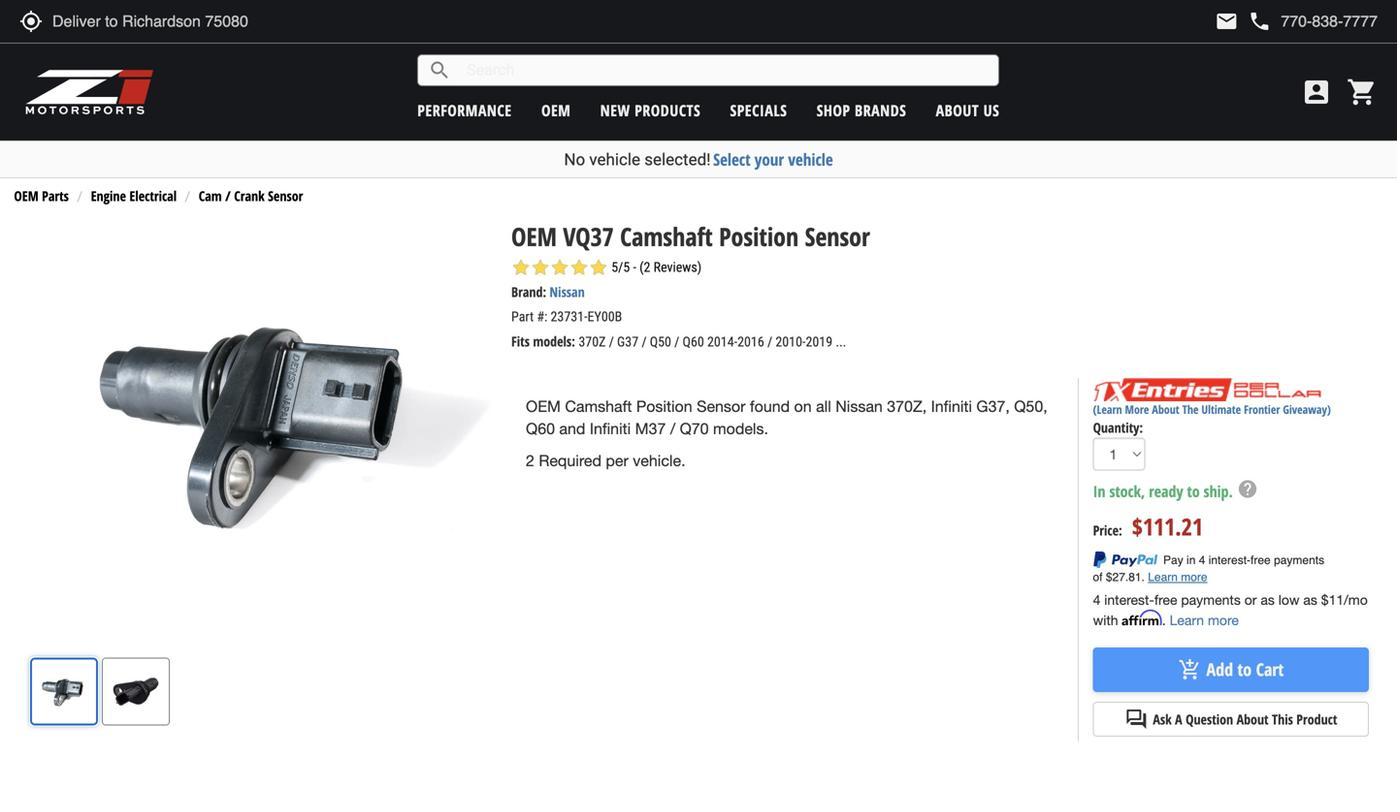 Task type: vqa. For each thing, say whether or not it's contained in the screenshot.
350Z on the top left of page
no



Task type: describe. For each thing, give the bounding box(es) containing it.
all
[[816, 398, 831, 416]]

/ left g37
[[609, 334, 614, 350]]

a
[[1175, 711, 1182, 729]]

per
[[606, 452, 629, 470]]

price: $111.21
[[1093, 512, 1203, 543]]

question
[[1186, 711, 1233, 729]]

q70
[[680, 420, 709, 438]]

account_box link
[[1296, 77, 1337, 108]]

mail link
[[1215, 10, 1238, 33]]

question_answer ask a question about this product
[[1125, 708, 1337, 731]]

camshaft inside oem camshaft position sensor found on all nissan 370z, infiniti g37, q50, q60 and infiniti m37 / q70 models.
[[565, 398, 632, 416]]

shop brands link
[[817, 100, 906, 121]]

your
[[755, 148, 784, 171]]

oem parts link
[[14, 187, 69, 205]]

the
[[1182, 402, 1199, 418]]

cam / crank sensor
[[199, 187, 303, 205]]

help
[[1237, 479, 1258, 500]]

phone
[[1248, 10, 1271, 33]]

engine electrical
[[91, 187, 177, 205]]

no vehicle selected! select your vehicle
[[564, 148, 833, 171]]

question_answer
[[1125, 708, 1148, 731]]

4 interest-free payments or as low as $11
[[1093, 592, 1344, 608]]

my_location
[[19, 10, 43, 33]]

add_shopping_cart add to cart
[[1178, 659, 1284, 682]]

low
[[1278, 592, 1300, 608]]

oem for vq37
[[511, 219, 557, 254]]

new products
[[600, 100, 701, 121]]

2 star from the left
[[531, 258, 550, 278]]

position inside oem camshaft position sensor found on all nissan 370z, infiniti g37, q50, q60 and infiniti m37 / q70 models.
[[636, 398, 692, 416]]

ship.
[[1204, 481, 1233, 502]]

models:
[[533, 332, 575, 351]]

q50
[[650, 334, 671, 350]]

1 horizontal spatial infiniti
[[931, 398, 972, 416]]

ey00b
[[587, 309, 622, 325]]

q60 inside oem camshaft position sensor found on all nissan 370z, infiniti g37, q50, q60 and infiniti m37 / q70 models.
[[526, 420, 555, 438]]

2 as from the left
[[1303, 592, 1317, 608]]

phone link
[[1248, 10, 1378, 33]]

frontier
[[1244, 402, 1280, 418]]

new
[[600, 100, 630, 121]]

or
[[1245, 592, 1257, 608]]

q50,
[[1014, 398, 1048, 416]]

giveaway)
[[1283, 402, 1331, 418]]

(learn more about the ultimate frontier giveaway) link
[[1093, 402, 1331, 418]]

learn more link
[[1170, 613, 1239, 629]]

product
[[1296, 711, 1337, 729]]

.
[[1162, 613, 1166, 629]]

q60 inside the oem vq37 camshaft position sensor star star star star star 5/5 - (2 reviews) brand: nissan part #: 23731-ey00b fits models: 370z / g37 / q50 / q60 2014-2016 / 2010-2019 ...
[[683, 334, 704, 350]]

learn
[[1170, 613, 1204, 629]]

/ inside oem camshaft position sensor found on all nissan 370z, infiniti g37, q50, q60 and infiniti m37 / q70 models.
[[670, 420, 675, 438]]

Search search field
[[451, 55, 999, 85]]

ready
[[1149, 481, 1183, 502]]

about inside question_answer ask a question about this product
[[1237, 711, 1269, 729]]

affirm . learn more
[[1122, 610, 1239, 629]]

in
[[1093, 481, 1106, 502]]

/ right cam
[[225, 187, 231, 205]]

brand:
[[511, 283, 546, 301]]

...
[[836, 334, 846, 350]]

nissan inside oem camshaft position sensor found on all nissan 370z, infiniti g37, q50, q60 and infiniti m37 / q70 models.
[[836, 398, 883, 416]]

(learn more about the ultimate frontier giveaway)
[[1093, 402, 1331, 418]]

1 horizontal spatial vehicle
[[788, 148, 833, 171]]

4
[[1093, 592, 1101, 608]]

sensor inside the oem vq37 camshaft position sensor star star star star star 5/5 - (2 reviews) brand: nissan part #: 23731-ey00b fits models: 370z / g37 / q50 / q60 2014-2016 / 2010-2019 ...
[[805, 219, 870, 254]]

new products link
[[600, 100, 701, 121]]

/mo
[[1344, 592, 1368, 608]]

add_shopping_cart
[[1178, 659, 1202, 682]]

no
[[564, 150, 585, 169]]

brands
[[855, 100, 906, 121]]

3 star from the left
[[550, 258, 570, 278]]

quantity:
[[1093, 419, 1143, 437]]

370z,
[[887, 398, 927, 416]]

free
[[1154, 592, 1177, 608]]

0 vertical spatial about
[[936, 100, 979, 121]]

performance link
[[417, 100, 512, 121]]

g37
[[617, 334, 639, 350]]

4 star from the left
[[570, 258, 589, 278]]

2019
[[806, 334, 833, 350]]

specials
[[730, 100, 787, 121]]

parts
[[42, 187, 69, 205]]

5 star from the left
[[589, 258, 608, 278]]

cam
[[199, 187, 222, 205]]

ask
[[1153, 711, 1172, 729]]

with
[[1093, 613, 1118, 629]]

oem parts
[[14, 187, 69, 205]]

vehicle.
[[633, 452, 685, 470]]

crank
[[234, 187, 265, 205]]

/ right g37
[[642, 334, 647, 350]]

payments
[[1181, 592, 1241, 608]]

2
[[526, 452, 535, 470]]

about us
[[936, 100, 1000, 121]]

to inside in stock, ready to ship. help
[[1187, 481, 1200, 502]]

370z
[[579, 334, 606, 350]]

more
[[1125, 402, 1149, 418]]

sensor for crank
[[268, 187, 303, 205]]

/mo with
[[1093, 592, 1368, 629]]



Task type: locate. For each thing, give the bounding box(es) containing it.
as
[[1261, 592, 1275, 608], [1303, 592, 1317, 608]]

m37
[[635, 420, 666, 438]]

2 horizontal spatial about
[[1237, 711, 1269, 729]]

interest-
[[1104, 592, 1154, 608]]

affirm
[[1122, 610, 1162, 627]]

1 vertical spatial camshaft
[[565, 398, 632, 416]]

0 vertical spatial position
[[719, 219, 799, 254]]

1 vertical spatial sensor
[[805, 219, 870, 254]]

oem inside the oem vq37 camshaft position sensor star star star star star 5/5 - (2 reviews) brand: nissan part #: 23731-ey00b fits models: 370z / g37 / q50 / q60 2014-2016 / 2010-2019 ...
[[511, 219, 557, 254]]

0 horizontal spatial sensor
[[268, 187, 303, 205]]

cart
[[1256, 659, 1284, 682]]

0 horizontal spatial position
[[636, 398, 692, 416]]

2 vertical spatial about
[[1237, 711, 1269, 729]]

nissan inside the oem vq37 camshaft position sensor star star star star star 5/5 - (2 reviews) brand: nissan part #: 23731-ey00b fits models: 370z / g37 / q50 / q60 2014-2016 / 2010-2019 ...
[[550, 283, 585, 301]]

g37,
[[976, 398, 1010, 416]]

1 vertical spatial infiniti
[[590, 420, 631, 438]]

stock,
[[1109, 481, 1145, 502]]

/
[[225, 187, 231, 205], [609, 334, 614, 350], [642, 334, 647, 350], [674, 334, 679, 350], [767, 334, 772, 350], [670, 420, 675, 438]]

2010-
[[776, 334, 806, 350]]

cam / crank sensor link
[[199, 187, 303, 205]]

and
[[559, 420, 585, 438]]

vehicle
[[788, 148, 833, 171], [589, 150, 640, 169]]

shopping_cart
[[1347, 77, 1378, 108]]

as right low
[[1303, 592, 1317, 608]]

1 vertical spatial to
[[1237, 659, 1252, 682]]

as right or
[[1261, 592, 1275, 608]]

0 horizontal spatial q60
[[526, 420, 555, 438]]

vehicle right no
[[589, 150, 640, 169]]

0 vertical spatial q60
[[683, 334, 704, 350]]

0 horizontal spatial as
[[1261, 592, 1275, 608]]

1 horizontal spatial to
[[1237, 659, 1252, 682]]

0 vertical spatial infiniti
[[931, 398, 972, 416]]

sensor inside oem camshaft position sensor found on all nissan 370z, infiniti g37, q50, q60 and infiniti m37 / q70 models.
[[697, 398, 746, 416]]

this
[[1272, 711, 1293, 729]]

1 vertical spatial nissan
[[836, 398, 883, 416]]

mail
[[1215, 10, 1238, 33]]

oem vq37 camshaft position sensor star star star star star 5/5 - (2 reviews) brand: nissan part #: 23731-ey00b fits models: 370z / g37 / q50 / q60 2014-2016 / 2010-2019 ...
[[511, 219, 870, 351]]

position inside the oem vq37 camshaft position sensor star star star star star 5/5 - (2 reviews) brand: nissan part #: 23731-ey00b fits models: 370z / g37 / q50 / q60 2014-2016 / 2010-2019 ...
[[719, 219, 799, 254]]

price:
[[1093, 522, 1122, 540]]

oem for camshaft
[[526, 398, 561, 416]]

oem up no
[[541, 100, 571, 121]]

infiniti
[[931, 398, 972, 416], [590, 420, 631, 438]]

5/5 -
[[611, 260, 636, 276]]

$111.21
[[1132, 512, 1203, 543]]

1 vertical spatial about
[[1152, 402, 1179, 418]]

camshaft
[[620, 219, 713, 254], [565, 398, 632, 416]]

position up m37
[[636, 398, 692, 416]]

2016
[[737, 334, 764, 350]]

infiniti left g37,
[[931, 398, 972, 416]]

23731-
[[551, 309, 588, 325]]

about us link
[[936, 100, 1000, 121]]

0 vertical spatial camshaft
[[620, 219, 713, 254]]

to left ship.
[[1187, 481, 1200, 502]]

/ right q50
[[674, 334, 679, 350]]

sensor for position
[[697, 398, 746, 416]]

to
[[1187, 481, 1200, 502], [1237, 659, 1252, 682]]

1 horizontal spatial q60
[[683, 334, 704, 350]]

1 vertical spatial position
[[636, 398, 692, 416]]

camshaft up and
[[565, 398, 632, 416]]

oem left the "vq37"
[[511, 219, 557, 254]]

engine
[[91, 187, 126, 205]]

0 horizontal spatial about
[[936, 100, 979, 121]]

in stock, ready to ship. help
[[1093, 479, 1258, 502]]

selected!
[[644, 150, 711, 169]]

0 vertical spatial nissan
[[550, 283, 585, 301]]

shop brands
[[817, 100, 906, 121]]

about left the
[[1152, 402, 1179, 418]]

2 required per vehicle.
[[526, 452, 685, 470]]

required
[[539, 452, 602, 470]]

models.
[[713, 420, 768, 438]]

0 vertical spatial to
[[1187, 481, 1200, 502]]

account_box
[[1301, 77, 1332, 108]]

nissan up 23731-
[[550, 283, 585, 301]]

about left this
[[1237, 711, 1269, 729]]

1 horizontal spatial about
[[1152, 402, 1179, 418]]

z1 motorsports logo image
[[24, 68, 155, 116]]

0 horizontal spatial nissan
[[550, 283, 585, 301]]

1 star from the left
[[511, 258, 531, 278]]

oem
[[541, 100, 571, 121], [14, 187, 38, 205], [511, 219, 557, 254], [526, 398, 561, 416]]

camshaft up 5/5 -
[[620, 219, 713, 254]]

shop
[[817, 100, 850, 121]]

1 horizontal spatial sensor
[[697, 398, 746, 416]]

search
[[428, 59, 451, 82]]

add
[[1206, 659, 1233, 682]]

about
[[936, 100, 979, 121], [1152, 402, 1179, 418], [1237, 711, 1269, 729]]

us
[[983, 100, 1000, 121]]

1 as from the left
[[1261, 592, 1275, 608]]

select
[[713, 148, 751, 171]]

nissan right all
[[836, 398, 883, 416]]

about left us
[[936, 100, 979, 121]]

q60 left and
[[526, 420, 555, 438]]

infiniti up 2 required per vehicle.
[[590, 420, 631, 438]]

2 vertical spatial sensor
[[697, 398, 746, 416]]

q60 left 2014-
[[683, 334, 704, 350]]

oem up and
[[526, 398, 561, 416]]

/ left q70
[[670, 420, 675, 438]]

select your vehicle link
[[713, 148, 833, 171]]

vehicle inside no vehicle selected! select your vehicle
[[589, 150, 640, 169]]

engine electrical link
[[91, 187, 177, 205]]

camshaft inside the oem vq37 camshaft position sensor star star star star star 5/5 - (2 reviews) brand: nissan part #: 23731-ey00b fits models: 370z / g37 / q50 / q60 2014-2016 / 2010-2019 ...
[[620, 219, 713, 254]]

position down your
[[719, 219, 799, 254]]

0 vertical spatial sensor
[[268, 187, 303, 205]]

to right add
[[1237, 659, 1252, 682]]

performance
[[417, 100, 512, 121]]

0 horizontal spatial infiniti
[[590, 420, 631, 438]]

2 horizontal spatial sensor
[[805, 219, 870, 254]]

star
[[511, 258, 531, 278], [531, 258, 550, 278], [550, 258, 570, 278], [570, 258, 589, 278], [589, 258, 608, 278]]

nissan link
[[550, 283, 585, 301]]

products
[[635, 100, 701, 121]]

position
[[719, 219, 799, 254], [636, 398, 692, 416]]

oem link
[[541, 100, 571, 121]]

0 horizontal spatial vehicle
[[589, 150, 640, 169]]

more
[[1208, 613, 1239, 629]]

1 vertical spatial q60
[[526, 420, 555, 438]]

0 horizontal spatial to
[[1187, 481, 1200, 502]]

electrical
[[129, 187, 177, 205]]

nissan
[[550, 283, 585, 301], [836, 398, 883, 416]]

vehicle right your
[[788, 148, 833, 171]]

mail phone
[[1215, 10, 1271, 33]]

oem inside oem camshaft position sensor found on all nissan 370z, infiniti g37, q50, q60 and infiniti m37 / q70 models.
[[526, 398, 561, 416]]

1 horizontal spatial nissan
[[836, 398, 883, 416]]

(learn
[[1093, 402, 1122, 418]]

oem left parts
[[14, 187, 38, 205]]

shopping_cart link
[[1342, 77, 1378, 108]]

found
[[750, 398, 790, 416]]

1 horizontal spatial position
[[719, 219, 799, 254]]

1 horizontal spatial as
[[1303, 592, 1317, 608]]

fits
[[511, 332, 530, 351]]

$11
[[1321, 592, 1344, 608]]

oem camshaft position sensor found on all nissan 370z, infiniti g37, q50, q60 and infiniti m37 / q70 models.
[[526, 398, 1048, 438]]

oem for parts
[[14, 187, 38, 205]]

part
[[511, 309, 534, 325]]

on
[[794, 398, 812, 416]]

q60
[[683, 334, 704, 350], [526, 420, 555, 438]]

/ right 2016
[[767, 334, 772, 350]]



